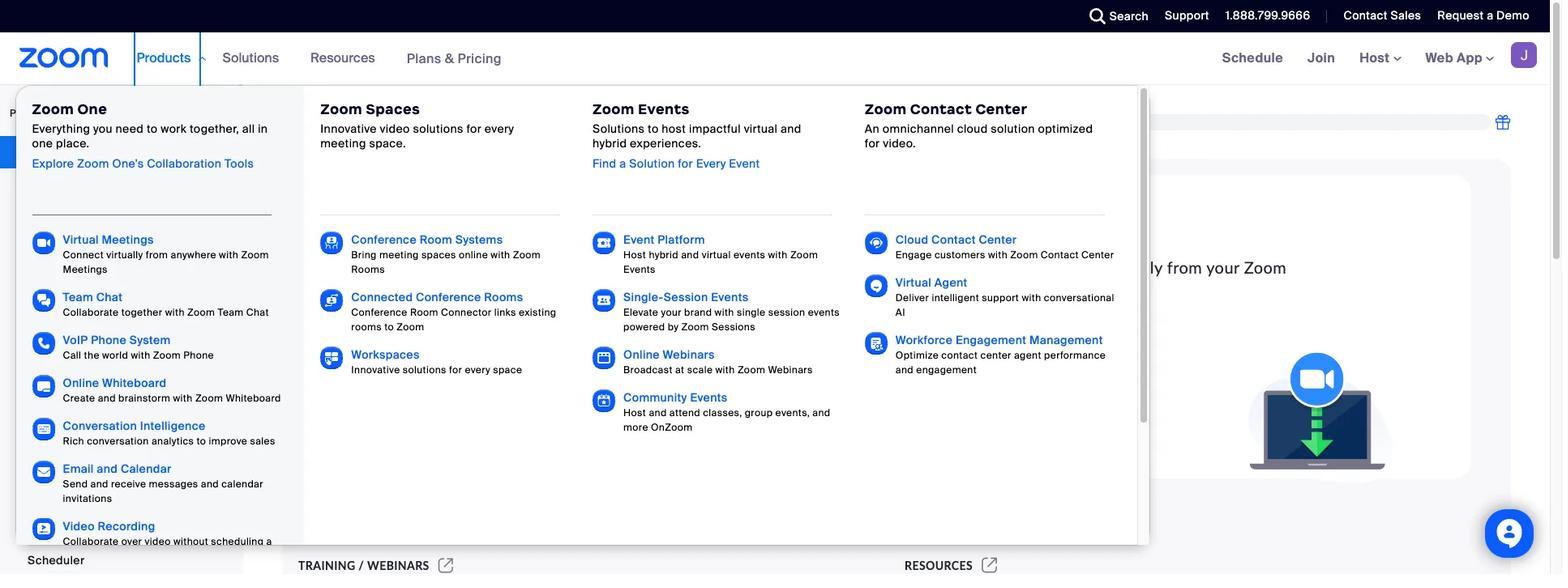 Task type: vqa. For each thing, say whether or not it's contained in the screenshot.


Task type: describe. For each thing, give the bounding box(es) containing it.
meeting inside zoom spaces innovative video solutions for every meeting space.
[[321, 137, 366, 151]]

for inside zoom contact center an omnichannel cloud solution optimized for video.
[[865, 137, 880, 151]]

attend
[[670, 407, 701, 420]]

cloud contact center engage customers with zoom contact center
[[896, 233, 1115, 262]]

start, join, and schedule meetings directly from your zoom desktop client.
[[854, 258, 1287, 301]]

computer
[[574, 267, 648, 287]]

completed
[[316, 116, 364, 128]]

2 vertical spatial conference
[[351, 307, 408, 320]]

virtual meetings link
[[63, 233, 154, 247]]

email and calendar link
[[63, 462, 172, 477]]

zoom inside event platform host hybrid and virtual events with zoom events
[[791, 249, 818, 262]]

1
[[354, 268, 362, 284]]

personal contacts link
[[0, 307, 238, 339]]

events,
[[776, 407, 810, 420]]

zoom inside the online webinars broadcast at scale with zoom webinars
[[738, 364, 766, 377]]

online whiteboard image
[[32, 375, 55, 398]]

0 horizontal spatial chat
[[96, 290, 123, 305]]

virtual meetings connect virtually from anywhere with zoom meetings
[[63, 233, 269, 277]]

virtual meetings image
[[32, 232, 55, 255]]

your inside start, join, and schedule meetings directly from your zoom desktop client.
[[1207, 258, 1240, 277]]

host inside the meetings "navigation"
[[1360, 49, 1394, 66]]

more
[[624, 422, 649, 435]]

calendar
[[121, 462, 172, 477]]

event inside zoom events solutions to host impactful virtual and hybrid experiences. find a solution for every event
[[729, 156, 760, 171]]

at
[[676, 364, 685, 377]]

experiences.
[[630, 137, 702, 151]]

connected conference rooms image
[[321, 290, 343, 312]]

and up receive
[[97, 462, 118, 477]]

online for online whiteboard
[[63, 376, 99, 391]]

solutions inside zoom events solutions to host impactful virtual and hybrid experiences. find a solution for every event
[[593, 122, 645, 136]]

recordings
[[28, 452, 91, 466]]

virtual inside zoom events solutions to host impactful virtual and hybrid experiences. find a solution for every event
[[744, 122, 778, 136]]

zoom inside "team chat collaborate together with zoom team chat"
[[187, 307, 215, 320]]

download for download now
[[867, 339, 929, 354]]

1 horizontal spatial whiteboard
[[226, 393, 281, 405]]

online whiteboard link
[[63, 376, 167, 391]]

to inside zoom events solutions to host impactful virtual and hybrid experiences. find a solution for every event
[[648, 122, 659, 136]]

resources
[[311, 49, 375, 66]]

one
[[32, 137, 53, 151]]

personal devices
[[28, 350, 124, 364]]

zoom inside cloud contact center engage customers with zoom contact center
[[1011, 249, 1039, 262]]

solutions inside 'workspaces innovative solutions for every space'
[[403, 364, 447, 377]]

and up invitations
[[90, 478, 108, 491]]

scheduler
[[28, 554, 85, 568]]

brainstorm
[[118, 393, 171, 405]]

zoom one everything you need to work together, all in one place. explore zoom one's collaboration tools
[[32, 101, 268, 171]]

host button
[[1360, 49, 1402, 66]]

send
[[63, 478, 88, 491]]

workforce engagement management link
[[896, 333, 1104, 348]]

and left calendar
[[201, 478, 219, 491]]

contact sales
[[1344, 8, 1422, 23]]

with inside virtual agent deliver intelligent support with conversational ai
[[1022, 292, 1042, 305]]

online whiteboard create and brainstorm with zoom whiteboard
[[63, 376, 281, 405]]

explore zoom one's collaboration tools link
[[32, 156, 254, 171]]

window new image for training / webinars
[[436, 560, 456, 573]]

personal for personal devices
[[28, 350, 77, 364]]

check your audio & video
[[388, 334, 584, 353]]

cloud contact center image
[[865, 232, 888, 255]]

clips link
[[0, 477, 238, 509]]

personal menu menu
[[0, 136, 238, 575]]

2 vertical spatial webinars
[[768, 364, 813, 377]]

room inside connected conference rooms conference room connector links existing rooms to zoom
[[410, 307, 439, 320]]

1 horizontal spatial your
[[535, 267, 569, 287]]

host
[[662, 122, 686, 136]]

rooms inside connected conference rooms conference room connector links existing rooms to zoom
[[484, 290, 523, 305]]

webinars link
[[0, 238, 238, 271]]

virtual for virtual agent
[[896, 276, 932, 290]]

profile link
[[0, 170, 238, 203]]

receiving
[[895, 132, 943, 145]]

& inside product information navigation
[[445, 50, 454, 67]]

connected conference rooms conference room connector links existing rooms to zoom
[[351, 290, 557, 334]]

meetings navigation
[[1210, 32, 1551, 85]]

team chat link
[[63, 290, 123, 305]]

session
[[664, 290, 708, 305]]

video recording image
[[32, 519, 55, 542]]

event platform host hybrid and virtual events with zoom events
[[624, 233, 818, 277]]

space
[[493, 364, 522, 377]]

online for online webinars
[[624, 348, 660, 362]]

the
[[84, 350, 100, 362]]

contacts
[[79, 315, 130, 330]]

team chat collaborate together with zoom team chat
[[63, 290, 269, 320]]

events inside single-session events elevate your brand with single session events powered by zoom sessions
[[711, 290, 749, 305]]

for inside zoom spaces innovative video solutions for every meeting space.
[[467, 122, 482, 136]]

1 vertical spatial webinars
[[663, 348, 715, 362]]

a inside zoom events solutions to host impactful virtual and hybrid experiences. find a solution for every event
[[620, 156, 626, 171]]

recording
[[98, 520, 155, 534]]

single-session events image
[[593, 290, 616, 312]]

0 vertical spatial video
[[540, 334, 584, 353]]

spaces
[[422, 249, 456, 262]]

email and calendar send and receive messages and calendar invitations
[[63, 462, 263, 506]]

settings
[[28, 520, 74, 534]]

collaborate for team
[[63, 307, 119, 320]]

schedule
[[1223, 49, 1284, 66]]

and down community
[[649, 407, 667, 420]]

with inside cloud contact center engage customers with zoom contact center
[[989, 249, 1008, 262]]

audio
[[476, 334, 520, 353]]

from inside 'virtual meetings connect virtually from anywhere with zoom meetings'
[[146, 249, 168, 262]]

events inside event platform host hybrid and virtual events with zoom events
[[734, 249, 766, 262]]

every
[[696, 156, 726, 171]]

1 horizontal spatial team
[[218, 307, 244, 320]]

event platform image
[[593, 232, 616, 255]]

single-
[[624, 290, 664, 305]]

events inside community events host and attend classes, group events, and more onzoom
[[690, 391, 728, 405]]

performance
[[1045, 350, 1106, 362]]

2 vertical spatial meetings
[[63, 264, 108, 277]]

solution
[[629, 156, 675, 171]]

elevate
[[624, 307, 659, 320]]

single
[[737, 307, 766, 320]]

every inside zoom spaces innovative video solutions for every meeting space.
[[485, 122, 514, 136]]

zoom spaces innovative video solutions for every meeting space.
[[321, 101, 514, 151]]

classes,
[[703, 407, 742, 420]]

personal for personal contacts
[[28, 315, 77, 330]]

solutions inside dropdown button
[[223, 49, 279, 66]]

with inside single-session events elevate your brand with single session events powered by zoom sessions
[[715, 307, 734, 320]]

zoom inside voip phone system call the world with zoom phone
[[153, 350, 181, 362]]

rooms
[[351, 321, 382, 334]]

existing
[[519, 307, 557, 320]]

voip phone system image
[[32, 332, 55, 355]]

event platform link
[[624, 233, 705, 247]]

profile picture image
[[1512, 42, 1538, 68]]

calendar
[[222, 478, 263, 491]]

engagement
[[956, 333, 1027, 348]]

webinars
[[367, 560, 430, 573]]

an
[[865, 122, 880, 136]]

room inside conference room systems bring meeting spaces online with zoom rooms
[[420, 233, 453, 247]]

cloud
[[896, 233, 929, 247]]

work
[[161, 122, 187, 136]]

contact left sales
[[1344, 8, 1388, 23]]

event inside event platform host hybrid and virtual events with zoom events
[[624, 233, 655, 247]]

video inside video recording collaborate over video without scheduling a meeting
[[145, 536, 171, 549]]

1 horizontal spatial &
[[524, 334, 536, 353]]

customers
[[935, 249, 986, 262]]

personal devices link
[[0, 341, 238, 373]]

of
[[295, 116, 304, 128]]

and inside workforce engagement management optimize contact center agent performance and engagement
[[896, 364, 914, 377]]

optimize
[[896, 350, 939, 362]]

call
[[63, 350, 81, 362]]

zoom inside connected conference rooms conference room connector links existing rooms to zoom
[[397, 321, 425, 334]]

community events image
[[593, 390, 616, 413]]

world
[[102, 350, 128, 362]]

optimized
[[1038, 122, 1093, 136]]

intelligent
[[932, 292, 980, 305]]

home
[[28, 145, 61, 160]]

center for zoom
[[976, 101, 1028, 118]]

find a solution for every event link
[[593, 156, 760, 171]]

/
[[359, 560, 364, 573]]

with inside online whiteboard create and brainstorm with zoom whiteboard
[[173, 393, 193, 405]]

system
[[129, 333, 171, 348]]

for inside zoom events solutions to host impactful virtual and hybrid experiences. find a solution for every event
[[678, 156, 693, 171]]

1 horizontal spatial your
[[830, 132, 854, 145]]

workforce engagement management image
[[865, 332, 888, 355]]

events inside zoom events solutions to host impactful virtual and hybrid experiences. find a solution for every event
[[638, 101, 690, 118]]

download now button
[[854, 331, 974, 363]]

zoom logo image
[[19, 48, 108, 68]]

to inside zoom one everything you need to work together, all in one place. explore zoom one's collaboration tools
[[147, 122, 158, 136]]

search
[[1110, 9, 1149, 24]]

workspaces image
[[321, 347, 343, 370]]

download for download zoom to your computer
[[388, 267, 464, 287]]

session
[[769, 307, 806, 320]]

scheduling
[[211, 536, 264, 549]]

zoom inside online whiteboard create and brainstorm with zoom whiteboard
[[195, 393, 223, 405]]

and inside event platform host hybrid and virtual events with zoom events
[[681, 249, 699, 262]]

virtual for virtual meetings
[[63, 233, 99, 247]]

support
[[982, 292, 1020, 305]]

1 vertical spatial conference
[[416, 290, 481, 305]]

zoom inside conference room systems bring meeting spaces online with zoom rooms
[[513, 249, 541, 262]]



Task type: locate. For each thing, give the bounding box(es) containing it.
for down an
[[865, 137, 880, 151]]

host for community events
[[624, 407, 646, 420]]

team chat image
[[32, 290, 55, 312]]

your
[[830, 132, 854, 145], [1207, 258, 1240, 277], [661, 307, 682, 320]]

zoom inside zoom events solutions to host impactful virtual and hybrid experiences. find a solution for every event
[[593, 101, 635, 118]]

0 vertical spatial events
[[734, 249, 766, 262]]

to up experiences.
[[648, 122, 659, 136]]

2 collaborate from the top
[[63, 536, 119, 549]]

cloud
[[957, 122, 988, 136]]

0 horizontal spatial whiteboard
[[102, 376, 167, 391]]

1 horizontal spatial hybrid
[[649, 249, 679, 262]]

1 horizontal spatial chat
[[246, 307, 269, 320]]

join,
[[898, 258, 930, 277]]

phone up online whiteboard create and brainstorm with zoom whiteboard
[[184, 350, 214, 362]]

impactful
[[689, 122, 741, 136]]

events inside event platform host hybrid and virtual events with zoom events
[[624, 264, 656, 277]]

systems
[[456, 233, 503, 247]]

your inside single-session events elevate your brand with single session events powered by zoom sessions
[[661, 307, 682, 320]]

and inside start, join, and schedule meetings directly from your zoom desktop client.
[[934, 258, 961, 277]]

spaces
[[366, 101, 420, 118]]

with inside voip phone system call the world with zoom phone
[[131, 350, 150, 362]]

workspaces link
[[351, 348, 420, 362]]

0 vertical spatial innovative
[[321, 122, 377, 136]]

a right the scheduling
[[266, 536, 272, 549]]

center up the solution
[[976, 101, 1028, 118]]

window new image right resources
[[980, 560, 1000, 573]]

web app
[[1426, 49, 1483, 66]]

0 horizontal spatial event
[[624, 233, 655, 247]]

1 vertical spatial every
[[465, 364, 491, 377]]

0 horizontal spatial virtual
[[702, 249, 731, 262]]

meeting inside conference room systems bring meeting spaces online with zoom rooms
[[379, 249, 419, 262]]

product information navigation
[[15, 32, 1150, 575]]

0 vertical spatial phone
[[28, 281, 63, 296]]

video down invitations
[[63, 520, 95, 534]]

1 vertical spatial host
[[624, 249, 646, 262]]

your up the "existing"
[[535, 267, 569, 287]]

host for event platform
[[624, 249, 646, 262]]

banner
[[0, 32, 1551, 575]]

resources
[[905, 560, 973, 573]]

1 horizontal spatial phone
[[91, 333, 127, 348]]

rooms up the links
[[484, 290, 523, 305]]

with down systems
[[491, 249, 510, 262]]

host down contact sales
[[1360, 49, 1394, 66]]

& right plans at the left
[[445, 50, 454, 67]]

& down the "existing"
[[524, 334, 536, 353]]

a right 'find'
[[620, 156, 626, 171]]

meetings inside the personal menu menu
[[28, 213, 80, 228]]

contact up conversational
[[1041, 249, 1079, 262]]

workforce
[[896, 333, 953, 348]]

from right directly
[[1168, 258, 1203, 277]]

conversation
[[63, 419, 137, 434]]

0 horizontal spatial meeting
[[63, 551, 102, 564]]

0 horizontal spatial virtual
[[63, 233, 99, 247]]

1 vertical spatial room
[[410, 307, 439, 320]]

receive
[[111, 478, 146, 491]]

innovative right 6
[[321, 122, 377, 136]]

rooms inside conference room systems bring meeting spaces online with zoom rooms
[[351, 264, 385, 277]]

agent
[[935, 276, 968, 290]]

special
[[956, 132, 992, 145]]

0 vertical spatial collaborate
[[63, 307, 119, 320]]

collaborate down video recording link
[[63, 536, 119, 549]]

0 vertical spatial personal
[[28, 315, 77, 330]]

0 horizontal spatial phone
[[28, 281, 63, 296]]

phone up world
[[91, 333, 127, 348]]

conference inside conference room systems bring meeting spaces online with zoom rooms
[[351, 233, 417, 247]]

solutions down spaces
[[413, 122, 464, 136]]

6
[[307, 116, 313, 128]]

events up host
[[638, 101, 690, 118]]

1 horizontal spatial webinars
[[663, 348, 715, 362]]

notes link
[[0, 409, 238, 441]]

workspaces innovative solutions for every space
[[351, 348, 522, 377]]

1 vertical spatial your
[[438, 334, 472, 353]]

from inside start, join, and schedule meetings directly from your zoom desktop client.
[[1168, 258, 1203, 277]]

conference up bring
[[351, 233, 417, 247]]

to up the "existing"
[[516, 267, 532, 287]]

and down online whiteboard link
[[98, 393, 116, 405]]

meetings down connect
[[63, 264, 108, 277]]

with inside conference room systems bring meeting spaces online with zoom rooms
[[491, 249, 510, 262]]

conversation intelligence rich conversation analytics to improve sales
[[63, 419, 275, 448]]

with right anywhere
[[219, 249, 239, 262]]

1 horizontal spatial virtual
[[744, 122, 778, 136]]

zoom
[[32, 101, 74, 118], [321, 101, 362, 118], [593, 101, 635, 118], [865, 101, 907, 118], [77, 156, 109, 171], [241, 249, 269, 262], [513, 249, 541, 262], [791, 249, 818, 262], [1011, 249, 1039, 262], [1245, 258, 1287, 277], [469, 267, 511, 287], [187, 307, 215, 320], [397, 321, 425, 334], [682, 321, 709, 334], [153, 350, 181, 362], [738, 364, 766, 377], [195, 393, 223, 405]]

personal down voip
[[28, 350, 77, 364]]

to
[[147, 122, 158, 136], [648, 122, 659, 136], [881, 132, 892, 145], [516, 267, 532, 287], [385, 321, 394, 334], [197, 435, 206, 448]]

webinars up the team chat image on the left bottom of the page
[[28, 247, 80, 262]]

with up 'intelligence'
[[173, 393, 193, 405]]

group
[[745, 407, 773, 420]]

with inside 'virtual meetings connect virtually from anywhere with zoom meetings'
[[219, 249, 239, 262]]

whiteboards link
[[0, 375, 238, 407]]

online
[[459, 249, 488, 262]]

with up session
[[768, 249, 788, 262]]

conference room systems link
[[351, 233, 503, 247]]

profile
[[28, 179, 64, 194]]

0 horizontal spatial video
[[63, 520, 95, 534]]

2 vertical spatial center
[[1082, 249, 1115, 262]]

1 vertical spatial &
[[524, 334, 536, 353]]

contact up customers
[[932, 233, 976, 247]]

1 vertical spatial meeting
[[379, 249, 419, 262]]

1 vertical spatial collaborate
[[63, 536, 119, 549]]

personal
[[28, 315, 77, 330], [28, 350, 77, 364]]

everything
[[32, 122, 90, 136]]

every down pricing
[[485, 122, 514, 136]]

events up single
[[711, 290, 749, 305]]

center for cloud
[[979, 233, 1017, 247]]

1 vertical spatial events
[[808, 307, 840, 320]]

without
[[173, 536, 208, 549]]

0 vertical spatial event
[[729, 156, 760, 171]]

1 vertical spatial solutions
[[593, 122, 645, 136]]

download
[[388, 267, 464, 287], [867, 339, 929, 354]]

pricing
[[458, 50, 502, 67]]

meeting down video recording link
[[63, 551, 102, 564]]

single-session events elevate your brand with single session events powered by zoom sessions
[[624, 290, 840, 334]]

solutions button
[[223, 32, 286, 84]]

virtual up connect
[[63, 233, 99, 247]]

host inside event platform host hybrid and virtual events with zoom events
[[624, 249, 646, 262]]

1 vertical spatial meetings
[[102, 233, 154, 247]]

schedule link
[[1210, 32, 1296, 84]]

events up single
[[734, 249, 766, 262]]

for left every
[[678, 156, 693, 171]]

1 window new image from the left
[[436, 560, 456, 573]]

0 of 6 completed
[[286, 116, 364, 128]]

0 vertical spatial your
[[535, 267, 569, 287]]

zoom contact center an omnichannel cloud solution optimized for video.
[[865, 101, 1093, 151]]

phone down virtual meetings icon
[[28, 281, 63, 296]]

for down check your audio & video
[[449, 364, 462, 377]]

1 vertical spatial innovative
[[351, 364, 400, 377]]

products
[[137, 49, 191, 66]]

with inside "team chat collaborate together with zoom team chat"
[[165, 307, 185, 320]]

collaborate for video
[[63, 536, 119, 549]]

every inside 'workspaces innovative solutions for every space'
[[465, 364, 491, 377]]

for
[[467, 122, 482, 136], [865, 137, 880, 151], [678, 156, 693, 171], [449, 364, 462, 377]]

1 collaborate from the top
[[63, 307, 119, 320]]

1 vertical spatial solutions
[[403, 364, 447, 377]]

2 vertical spatial phone
[[184, 350, 214, 362]]

2 personal from the top
[[28, 350, 77, 364]]

2 vertical spatial meeting
[[63, 551, 102, 564]]

events
[[638, 101, 690, 118], [624, 264, 656, 277], [711, 290, 749, 305], [690, 391, 728, 405]]

0 horizontal spatial rooms
[[351, 264, 385, 277]]

virtual inside event platform host hybrid and virtual events with zoom events
[[702, 249, 731, 262]]

meeting inside video recording collaborate over video without scheduling a meeting
[[63, 551, 102, 564]]

0 horizontal spatial from
[[146, 249, 168, 262]]

1 personal from the top
[[28, 315, 77, 330]]

events up classes,
[[690, 391, 728, 405]]

banner containing zoom one
[[0, 32, 1551, 575]]

host up the more
[[624, 407, 646, 420]]

plans
[[407, 50, 442, 67]]

1 vertical spatial download
[[867, 339, 929, 354]]

rooms down bring
[[351, 264, 385, 277]]

1 vertical spatial hybrid
[[649, 249, 679, 262]]

and inside zoom events solutions to host impactful virtual and hybrid experiences. find a solution for every event
[[781, 122, 802, 136]]

collaborate down team chat "link"
[[63, 307, 119, 320]]

1 horizontal spatial online
[[624, 348, 660, 362]]

1 horizontal spatial solutions
[[593, 122, 645, 136]]

virtual inside 'virtual meetings connect virtually from anywhere with zoom meetings'
[[63, 233, 99, 247]]

from right virtually
[[146, 249, 168, 262]]

conference
[[351, 233, 417, 247], [416, 290, 481, 305], [351, 307, 408, 320]]

with right support
[[1022, 292, 1042, 305]]

personal up "voip phone system" image at the left
[[28, 315, 77, 330]]

1 vertical spatial whiteboard
[[226, 393, 281, 405]]

2 horizontal spatial meeting
[[379, 249, 419, 262]]

center inside zoom contact center an omnichannel cloud solution optimized for video.
[[976, 101, 1028, 118]]

zoom inside single-session events elevate your brand with single session events powered by zoom sessions
[[682, 321, 709, 334]]

and up client.
[[934, 258, 961, 277]]

2 window new image from the left
[[980, 560, 1000, 573]]

download inside button
[[867, 339, 929, 354]]

on
[[813, 132, 827, 145]]

virtual up deliver
[[896, 276, 932, 290]]

event
[[729, 156, 760, 171], [624, 233, 655, 247]]

engage
[[896, 249, 932, 262]]

online inside the online webinars broadcast at scale with zoom webinars
[[624, 348, 660, 362]]

room up spaces
[[420, 233, 453, 247]]

download now
[[867, 339, 961, 354]]

get
[[393, 200, 422, 224]]

a left 'demo'
[[1487, 8, 1494, 23]]

0 vertical spatial every
[[485, 122, 514, 136]]

1 horizontal spatial video
[[540, 334, 584, 353]]

whiteboard up sales at the left bottom
[[226, 393, 281, 405]]

2 horizontal spatial your
[[1207, 258, 1240, 277]]

1 vertical spatial virtual
[[896, 276, 932, 290]]

to inside conversation intelligence rich conversation analytics to improve sales
[[197, 435, 206, 448]]

1 vertical spatial video
[[145, 536, 171, 549]]

email calendar image
[[32, 461, 55, 484]]

your down connector
[[438, 334, 472, 353]]

join link
[[1296, 32, 1348, 84]]

training
[[298, 560, 356, 573]]

from
[[146, 249, 168, 262], [1168, 258, 1203, 277]]

1 horizontal spatial video
[[380, 122, 410, 136]]

1 vertical spatial video
[[63, 520, 95, 534]]

1 vertical spatial event
[[624, 233, 655, 247]]

hybrid inside zoom events solutions to host impactful virtual and hybrid experiences. find a solution for every event
[[593, 137, 627, 151]]

webinars up at
[[663, 348, 715, 362]]

collaborate inside "team chat collaborate together with zoom team chat"
[[63, 307, 119, 320]]

webinars inside the personal menu menu
[[28, 247, 80, 262]]

conversation intelligence image
[[32, 418, 55, 441]]

conference up connector
[[416, 290, 481, 305]]

tools
[[225, 156, 254, 171]]

online webinars link
[[624, 348, 715, 362]]

for inside 'workspaces innovative solutions for every space'
[[449, 364, 462, 377]]

meetings
[[28, 213, 80, 228], [102, 233, 154, 247], [63, 264, 108, 277]]

a inside video recording collaborate over video without scheduling a meeting
[[266, 536, 272, 549]]

0 vertical spatial meetings
[[28, 213, 80, 228]]

1 vertical spatial online
[[63, 376, 99, 391]]

to left improve
[[197, 435, 206, 448]]

1 vertical spatial virtual
[[702, 249, 731, 262]]

0 vertical spatial virtual
[[63, 233, 99, 247]]

solutions inside zoom spaces innovative video solutions for every meeting space.
[[413, 122, 464, 136]]

innovative down workspaces on the left of page
[[351, 364, 400, 377]]

0 vertical spatial download
[[388, 267, 464, 287]]

0 horizontal spatial solutions
[[223, 49, 279, 66]]

request a demo
[[1438, 8, 1530, 23]]

contact
[[942, 350, 978, 362]]

links
[[494, 307, 516, 320]]

host up computer at the left of the page
[[624, 249, 646, 262]]

video inside video recording collaborate over video without scheduling a meeting
[[63, 520, 95, 534]]

1 vertical spatial chat
[[246, 307, 269, 320]]

one
[[77, 101, 107, 118]]

started!
[[427, 200, 497, 224]]

0 horizontal spatial team
[[63, 290, 93, 305]]

virtual agent deliver intelligent support with conversational ai
[[896, 276, 1115, 320]]

0 horizontal spatial your
[[438, 334, 472, 353]]

0 vertical spatial whiteboard
[[102, 376, 167, 391]]

virtually
[[106, 249, 143, 262]]

0 vertical spatial center
[[976, 101, 1028, 118]]

1 horizontal spatial events
[[808, 307, 840, 320]]

0 horizontal spatial window new image
[[436, 560, 456, 573]]

every down check your audio & video
[[465, 364, 491, 377]]

in
[[258, 122, 268, 136]]

window new image right webinars
[[436, 560, 456, 573]]

zoom inside zoom spaces innovative video solutions for every meeting space.
[[321, 101, 362, 118]]

and
[[781, 122, 802, 136], [681, 249, 699, 262], [934, 258, 961, 277], [896, 364, 914, 377], [98, 393, 116, 405], [649, 407, 667, 420], [813, 407, 831, 420], [97, 462, 118, 477], [90, 478, 108, 491], [201, 478, 219, 491]]

with right the scale
[[716, 364, 735, 377]]

virtual agent image
[[865, 275, 888, 298]]

to left 'work'
[[147, 122, 158, 136]]

webinars up events,
[[768, 364, 813, 377]]

window new image for resources
[[980, 560, 1000, 573]]

event right event platform icon
[[624, 233, 655, 247]]

virtual down platform
[[702, 249, 731, 262]]

to inside connected conference rooms conference room connector links existing rooms to zoom
[[385, 321, 394, 334]]

video right over
[[145, 536, 171, 549]]

notes
[[28, 418, 61, 432]]

0 vertical spatial solutions
[[413, 122, 464, 136]]

workforce engagement management optimize contact center agent performance and engagement
[[896, 333, 1106, 377]]

deliver
[[896, 292, 929, 305]]

join
[[1308, 49, 1336, 66]]

with up 'sessions'
[[715, 307, 734, 320]]

virtual inside virtual agent deliver intelligent support with conversational ai
[[896, 276, 932, 290]]

center up conversational
[[1082, 249, 1115, 262]]

meeting down completed
[[321, 137, 366, 151]]

conversational
[[1044, 292, 1115, 305]]

0 vertical spatial solutions
[[223, 49, 279, 66]]

solutions up all
[[223, 49, 279, 66]]

omnichannel
[[883, 122, 954, 136]]

0 vertical spatial webinars
[[28, 247, 80, 262]]

0 vertical spatial conference
[[351, 233, 417, 247]]

voip phone system call the world with zoom phone
[[63, 333, 214, 362]]

you're
[[777, 132, 810, 145]]

0 horizontal spatial video
[[145, 536, 171, 549]]

contact inside zoom contact center an omnichannel cloud solution optimized for video.
[[911, 101, 972, 118]]

video down the "existing"
[[540, 334, 584, 353]]

plans & pricing
[[407, 50, 502, 67]]

virtual agent link
[[896, 276, 968, 290]]

meetings up virtually
[[102, 233, 154, 247]]

hybrid inside event platform host hybrid and virtual events with zoom events
[[649, 249, 679, 262]]

to right an
[[881, 132, 892, 145]]

innovative
[[321, 122, 377, 136], [351, 364, 400, 377]]

brand
[[685, 307, 712, 320]]

0 horizontal spatial online
[[63, 376, 99, 391]]

1 vertical spatial personal
[[28, 350, 77, 364]]

together
[[121, 307, 163, 320]]

meeting down conference room systems link
[[379, 249, 419, 262]]

events right session
[[808, 307, 840, 320]]

and down optimize
[[896, 364, 914, 377]]

to right rooms
[[385, 321, 394, 334]]

check
[[388, 334, 434, 353]]

virtual right "impactful"
[[744, 122, 778, 136]]

video recording collaborate over video without scheduling a meeting
[[63, 520, 272, 564]]

center up schedule
[[979, 233, 1017, 247]]

zoom inside start, join, and schedule meetings directly from your zoom desktop client.
[[1245, 258, 1287, 277]]

with inside event platform host hybrid and virtual events with zoom events
[[768, 249, 788, 262]]

host inside community events host and attend classes, group events, and more onzoom
[[624, 407, 646, 420]]

for down pricing
[[467, 122, 482, 136]]

0 horizontal spatial your
[[661, 307, 682, 320]]

0 horizontal spatial download
[[388, 267, 464, 287]]

chat up contacts
[[96, 290, 123, 305]]

2 horizontal spatial webinars
[[768, 364, 813, 377]]

window new image
[[436, 560, 456, 573], [980, 560, 1000, 573]]

collaborate inside video recording collaborate over video without scheduling a meeting
[[63, 536, 119, 549]]

0 vertical spatial room
[[420, 233, 453, 247]]

2 vertical spatial your
[[661, 307, 682, 320]]

0 horizontal spatial hybrid
[[593, 137, 627, 151]]

online inside online whiteboard create and brainstorm with zoom whiteboard
[[63, 376, 99, 391]]

1 horizontal spatial window new image
[[980, 560, 1000, 573]]

0 vertical spatial &
[[445, 50, 454, 67]]

collaborate
[[63, 307, 119, 320], [63, 536, 119, 549]]

you're on your way to receiving a special gift!
[[777, 132, 1016, 145]]

way
[[857, 132, 878, 145]]

phone inside the personal menu menu
[[28, 281, 63, 296]]

chat left connected conference rooms icon
[[246, 307, 269, 320]]

single-session events link
[[624, 290, 749, 305]]

personal inside 'link'
[[28, 315, 77, 330]]

1 vertical spatial team
[[218, 307, 244, 320]]

0 vertical spatial host
[[1360, 49, 1394, 66]]

and right events,
[[813, 407, 831, 420]]

whiteboard up "brainstorm"
[[102, 376, 167, 391]]

with right together
[[165, 307, 185, 320]]

0 vertical spatial video
[[380, 122, 410, 136]]

innovative inside 'workspaces innovative solutions for every space'
[[351, 364, 400, 377]]

start,
[[854, 258, 894, 277]]

0 vertical spatial team
[[63, 290, 93, 305]]

with inside the online webinars broadcast at scale with zoom webinars
[[716, 364, 735, 377]]

2 horizontal spatial phone
[[184, 350, 214, 362]]

1 vertical spatial phone
[[91, 333, 127, 348]]

sessions
[[712, 321, 756, 334]]

host
[[1360, 49, 1394, 66], [624, 249, 646, 262], [624, 407, 646, 420]]

and left on
[[781, 122, 802, 136]]

1 horizontal spatial from
[[1168, 258, 1203, 277]]

0 horizontal spatial events
[[734, 249, 766, 262]]

zoom inside zoom contact center an omnichannel cloud solution optimized for video.
[[865, 101, 907, 118]]

video up the space. in the top left of the page
[[380, 122, 410, 136]]

with down system on the bottom of page
[[131, 350, 150, 362]]

conference down connected at the left
[[351, 307, 408, 320]]

zoom inside 'virtual meetings connect virtually from anywhere with zoom meetings'
[[241, 249, 269, 262]]

solutions down check
[[403, 364, 447, 377]]

1 vertical spatial center
[[979, 233, 1017, 247]]

a left 'special'
[[946, 132, 952, 145]]

room down connected conference rooms link
[[410, 307, 439, 320]]

online webinars image
[[593, 347, 616, 370]]

and down platform
[[681, 249, 699, 262]]

and inside online whiteboard create and brainstorm with zoom whiteboard
[[98, 393, 116, 405]]

1 horizontal spatial virtual
[[896, 276, 932, 290]]

contact up omnichannel
[[911, 101, 972, 118]]

0 vertical spatial virtual
[[744, 122, 778, 136]]

conference room systems image
[[321, 232, 343, 255]]

all
[[242, 122, 255, 136]]

video inside zoom spaces innovative video solutions for every meeting space.
[[380, 122, 410, 136]]

event right every
[[729, 156, 760, 171]]

phone
[[28, 281, 63, 296], [91, 333, 127, 348], [184, 350, 214, 362]]

hybrid up 'find'
[[593, 137, 627, 151]]

events inside single-session events elevate your brand with single session events powered by zoom sessions
[[808, 307, 840, 320]]

0 vertical spatial chat
[[96, 290, 123, 305]]

innovative inside zoom spaces innovative video solutions for every meeting space.
[[321, 122, 377, 136]]

sales
[[1391, 8, 1422, 23]]



